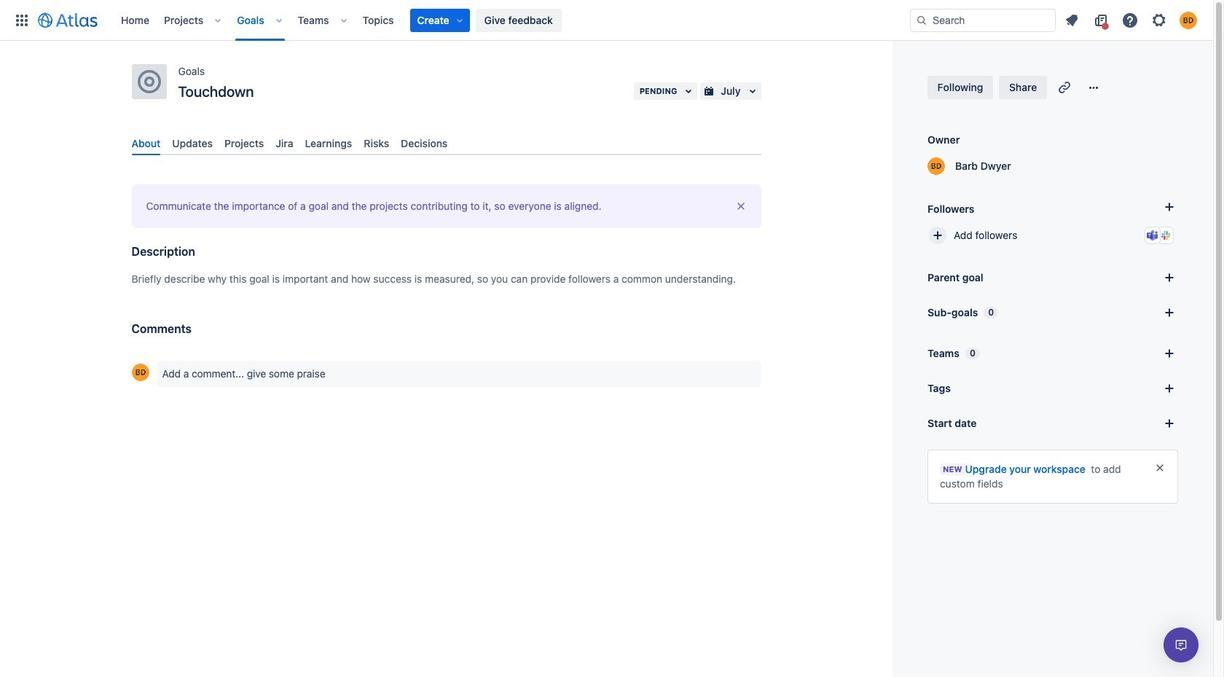 Task type: describe. For each thing, give the bounding box(es) containing it.
search image
[[916, 14, 928, 26]]

set start date image
[[1161, 415, 1179, 432]]

help image
[[1122, 11, 1140, 29]]

more icon image
[[1086, 79, 1103, 96]]

slack logo showing nan channels are connected to this goal image
[[1161, 230, 1172, 241]]

close banner image
[[1155, 462, 1167, 474]]

Search field
[[911, 8, 1056, 32]]

close banner image
[[735, 201, 747, 212]]

switch to... image
[[13, 11, 31, 29]]



Task type: vqa. For each thing, say whether or not it's contained in the screenshot.
Goal icon
yes



Task type: locate. For each thing, give the bounding box(es) containing it.
account image
[[1180, 11, 1198, 29]]

top element
[[9, 0, 911, 40]]

notifications image
[[1064, 11, 1081, 29]]

banner
[[0, 0, 1214, 41]]

add a follower image
[[1161, 198, 1179, 216]]

msteams logo showing  channels are connected to this goal image
[[1148, 230, 1159, 241]]

tab list
[[126, 131, 767, 155]]

settings image
[[1151, 11, 1169, 29]]

add tag image
[[1161, 380, 1179, 397]]

add team image
[[1161, 345, 1179, 362]]

goal icon image
[[137, 70, 161, 93]]

None search field
[[911, 8, 1056, 32]]

open intercom messenger image
[[1173, 637, 1191, 654]]

add follower image
[[930, 227, 947, 244]]



